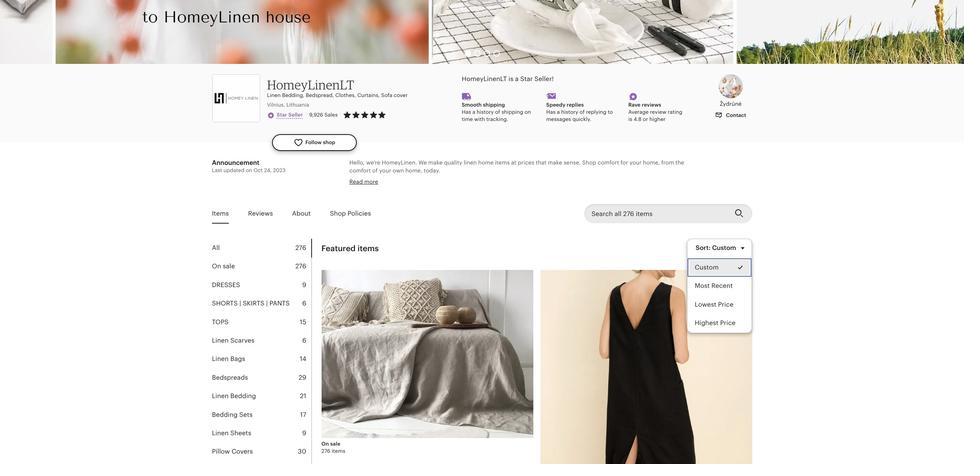 Task type: describe. For each thing, give the bounding box(es) containing it.
2023
[[273, 168, 286, 174]]

17
[[300, 411, 307, 419]]

custom inside button
[[696, 264, 720, 272]]

creates
[[656, 262, 676, 268]]

0 vertical spatial your
[[630, 160, 642, 166]]

https://www.facebook.com/homeylinen/
[[379, 348, 488, 354]]

276 for all
[[296, 244, 307, 252]]

| left 9,926
[[306, 112, 307, 118]]

our inside our pure linen collection: linen bedding - soft, natural and luxury linen bedding, includes linen pillowcases, sheets and linen duvet covers.
[[350, 238, 360, 244]]

- left charming
[[387, 277, 389, 284]]

shorts
[[212, 300, 238, 308]]

table
[[350, 262, 366, 268]]

tab containing linen bedding
[[212, 388, 311, 406]]

read more link
[[350, 179, 379, 185]]

Search all 276 items text field
[[585, 204, 729, 224]]

shop policies
[[330, 210, 371, 217]]

stylish
[[626, 262, 643, 268]]

table linens - handcrafted with a passion: linen tablecloths, linen napkins and table runners. modern, stylish and creates a special coziness. bath linens - charming linen bath, hand, face or guest towels.
[[350, 262, 681, 284]]

available.
[[524, 183, 550, 190]]

scarves
[[231, 337, 255, 345]]

linen bedding
[[212, 393, 256, 400]]

1 make from the left
[[429, 160, 443, 166]]

1 vertical spatial shipping
[[502, 109, 524, 115]]

most recent button
[[688, 277, 752, 296]]

speedy
[[547, 102, 566, 108]]

| left skirts
[[240, 300, 241, 308]]

0 horizontal spatial shop
[[323, 140, 335, 146]]

custom inside dropdown button
[[713, 244, 737, 252]]

homeylinen inside with the best wishes, homeylinen team
[[350, 387, 383, 393]]

we
[[465, 293, 473, 299]]

0 vertical spatial pure
[[451, 183, 463, 190]]

tab containing linen bags
[[212, 350, 311, 369]]

high
[[350, 183, 362, 190]]

everything
[[505, 215, 533, 221]]

tab containing tops
[[212, 313, 311, 332]]

1 vertical spatial linens
[[365, 277, 385, 284]]

coziness. inside you are warmly welcome to visit homeylinen shop where everything is made with a passion, care and good emotions. our responsibility is to produce only high quality linen products that are characterized by durability, charm and coziness.
[[648, 222, 673, 229]]

24,
[[264, 168, 272, 174]]

9 for linen sheets
[[302, 430, 307, 437]]

seller!
[[535, 75, 554, 83]]

natural
[[410, 246, 429, 252]]

textiles.
[[401, 183, 422, 190]]

pillowcases,
[[539, 246, 572, 252]]

homeylinen inside you are warmly welcome to visit homeylinen shop where everything is made with a passion, care and good emotions. our responsibility is to produce only high quality linen products that are characterized by durability, charm and coziness.
[[437, 215, 471, 221]]

linen up pillow
[[212, 430, 229, 437]]

linen left the duvet
[[604, 246, 617, 252]]

quality inside hello, we're homeylinen. we make quality linen home items at prices that make sense. shop comfort for your home, from the comfort of your own home, today.
[[445, 160, 463, 166]]

history for quickly.
[[562, 109, 579, 115]]

announcement
[[212, 159, 260, 167]]

welcome
[[392, 215, 416, 221]]

and right care
[[612, 215, 622, 221]]

homeylinenlt for homeylinenlt linen bedding, bedspread, clothes, curtains, sofa cover
[[267, 77, 355, 93]]

homeylinenlt for homeylinenlt is a star seller!
[[462, 75, 507, 83]]

on for on sale
[[212, 263, 221, 270]]

bedspread,
[[306, 93, 334, 99]]

0 horizontal spatial comfort
[[350, 168, 371, 174]]

linen left bath,
[[417, 277, 430, 284]]

linen down tops
[[212, 337, 229, 345]]

prices
[[518, 160, 535, 166]]

30
[[298, 448, 307, 456]]

we value the natural world and that is why we love natural materials!
[[350, 293, 534, 299]]

1 vertical spatial items
[[358, 244, 379, 253]]

curtains,
[[358, 93, 380, 99]]

| 9,926 sales |
[[306, 112, 342, 118]]

pure inside our pure linen collection: linen bedding - soft, natural and luxury linen bedding, includes linen pillowcases, sheets and linen duvet covers.
[[361, 238, 373, 244]]

contact button
[[710, 108, 753, 123]]

0 vertical spatial comfort
[[598, 160, 620, 166]]

13 tab from the top
[[212, 462, 311, 465]]

0 vertical spatial linens
[[368, 262, 387, 268]]

2 vertical spatial or
[[501, 309, 507, 315]]

and right the world
[[424, 293, 434, 299]]

a right creates
[[678, 262, 681, 268]]

charm
[[618, 222, 635, 229]]

pinterest:
[[350, 356, 375, 362]]

on sale
[[212, 263, 235, 270]]

us
[[368, 332, 375, 339]]

on sale 276 items
[[322, 441, 346, 455]]

vilnius, lithuania
[[267, 102, 309, 108]]

linen up face
[[468, 262, 481, 268]]

linen down bedspreads
[[212, 393, 229, 400]]

is left "why"
[[447, 293, 451, 299]]

0 vertical spatial bedding
[[231, 393, 256, 400]]

we're
[[367, 160, 381, 166]]

on inside smooth shipping has a history of shipping on time with tracking.
[[525, 109, 531, 115]]

linen scarves
[[212, 337, 255, 345]]

value
[[359, 293, 374, 299]]

is down welcome
[[399, 222, 403, 229]]

items inside on sale 276 items
[[332, 449, 346, 455]]

tab containing on sale
[[212, 258, 311, 276]]

shop inside you are warmly welcome to visit homeylinen shop where everything is made with a passion, care and good emotions. our responsibility is to produce only high quality linen products that are characterized by durability, charm and coziness.
[[472, 215, 485, 221]]

star inside 'button'
[[277, 112, 287, 118]]

tab containing linen scarves
[[212, 332, 311, 350]]

0 vertical spatial shipping
[[483, 102, 505, 108]]

quickly.
[[573, 117, 592, 123]]

of for shipping
[[496, 109, 501, 115]]

sales
[[325, 112, 338, 118]]

handcrafted
[[392, 262, 425, 268]]

collection:
[[391, 238, 419, 244]]

tab containing pillow covers
[[212, 443, 311, 462]]

sets
[[239, 411, 253, 419]]

passion,
[[575, 215, 597, 221]]

care
[[598, 215, 610, 221]]

policies
[[348, 210, 371, 217]]

follow shop
[[306, 140, 335, 146]]

covers
[[232, 448, 253, 456]]

linen sheets
[[212, 430, 251, 437]]

2 make from the left
[[548, 160, 563, 166]]

lithuania
[[287, 102, 309, 108]]

follow for follow us on: instagram: https://www.instagram.com/homeylinen/ facebook: https://www.facebook.com/homeylinen/ pinterest: https://www.pinterest.com/homeylinen/
[[350, 332, 367, 339]]

quality inside you are warmly welcome to visit homeylinen shop where everything is made with a passion, care and good emotions. our responsibility is to produce only high quality linen products that are characterized by durability, charm and coziness.
[[462, 222, 480, 229]]

hello, we're homeylinen. we make quality linen home items at prices that make sense. shop comfort for your home, from the comfort of your own home, today.
[[350, 160, 685, 174]]

napkins
[[530, 262, 551, 268]]

follow for follow shop
[[306, 140, 322, 146]]

shorts | skirts | pants
[[212, 300, 290, 308]]

tablecloths,
[[483, 262, 514, 268]]

0 horizontal spatial are
[[361, 215, 369, 221]]

featured items
[[322, 244, 379, 253]]

suggestions,
[[446, 309, 480, 315]]

sort: custom
[[696, 244, 737, 252]]

https://www.pinterest.com/homeylinen/
[[377, 356, 484, 362]]

linen down the own at top
[[384, 183, 399, 190]]

on:
[[376, 332, 385, 339]]

sort:
[[696, 244, 711, 252]]

homeylinen.
[[382, 160, 417, 166]]

world
[[406, 293, 422, 299]]

you
[[350, 215, 360, 221]]

hand,
[[447, 277, 462, 284]]

to inside speedy replies has a history of replying to messages quickly.
[[608, 109, 613, 115]]

sofa
[[382, 93, 393, 99]]

rating
[[668, 109, 683, 115]]

history for with
[[477, 109, 494, 115]]

tab containing all
[[212, 239, 311, 258]]

only
[[436, 222, 447, 229]]

highest
[[696, 320, 719, 327]]

| inside | 9,926 sales |
[[340, 112, 342, 118]]

items inside hello, we're homeylinen. we make quality linen home items at prices that make sense. shop comfort for your home, from the comfort of your own home, today.
[[495, 160, 510, 166]]

and left table
[[552, 262, 562, 268]]

https://www.instagram.com/homeylinen/
[[380, 340, 490, 346]]

cover
[[394, 93, 408, 99]]

star seller
[[277, 112, 303, 118]]

1 horizontal spatial are
[[534, 222, 542, 229]]

follow shop link
[[272, 135, 357, 151]]

highest price
[[696, 320, 736, 327]]

on sale image
[[322, 270, 534, 439]]

0 vertical spatial star
[[521, 75, 533, 83]]

ideas,
[[391, 309, 407, 315]]

linen up napkins
[[524, 246, 538, 252]]

- left always
[[528, 309, 530, 315]]

lowest
[[696, 301, 717, 309]]

price for lowest price
[[719, 301, 734, 309]]

1 vertical spatial the
[[375, 293, 384, 299]]

rave reviews average review rating is 4.8 or higher
[[629, 102, 683, 123]]

shop inside hello, we're homeylinen. we make quality linen home items at prices that make sense. shop comfort for your home, from the comfort of your own home, today.
[[583, 160, 597, 166]]

0 vertical spatial custom
[[482, 183, 503, 190]]

0 vertical spatial home,
[[644, 160, 660, 166]]

with
[[350, 379, 362, 386]]

any
[[380, 309, 390, 315]]

has for has a history of shipping on time with tracking.
[[462, 109, 471, 115]]

0 horizontal spatial that
[[435, 293, 446, 299]]

dresses
[[212, 281, 240, 289]]



Task type: vqa. For each thing, say whether or not it's contained in the screenshot.
BACKSIDE:
no



Task type: locate. For each thing, give the bounding box(es) containing it.
4 tab from the top
[[212, 295, 311, 313]]

to right replying
[[608, 109, 613, 115]]

homeylinen up high
[[437, 215, 471, 221]]

5 tab from the top
[[212, 313, 311, 332]]

of inside speedy replies has a history of replying to messages quickly.
[[580, 109, 585, 115]]

1 vertical spatial we
[[350, 293, 358, 299]]

tab containing bedspreads
[[212, 369, 311, 388]]

0 horizontal spatial on
[[246, 168, 252, 174]]

linen inside you are warmly welcome to visit homeylinen shop where everything is made with a passion, care and good emotions. our responsibility is to produce only high quality linen products that are characterized by durability, charm and coziness.
[[481, 222, 495, 229]]

on for on sale 276 items
[[322, 441, 329, 447]]

is left made
[[535, 215, 539, 221]]

0 vertical spatial on
[[525, 109, 531, 115]]

that
[[536, 160, 547, 166], [522, 222, 532, 229], [435, 293, 446, 299]]

1 horizontal spatial natural
[[487, 293, 506, 299]]

is left "seller!"
[[509, 75, 514, 83]]

1 horizontal spatial of
[[496, 109, 501, 115]]

follow down 9,926
[[306, 140, 322, 146]]

menu containing custom
[[688, 239, 753, 333]]

a left "seller!"
[[516, 75, 519, 83]]

1 horizontal spatial homeylinenlt
[[462, 75, 507, 83]]

you are warmly welcome to visit homeylinen shop where everything is made with a passion, care and good emotions. our responsibility is to produce only high quality linen products that are characterized by durability, charm and coziness.
[[350, 215, 673, 229]]

history inside smooth shipping has a history of shipping on time with tracking.
[[477, 109, 494, 115]]

with up bath,
[[427, 262, 438, 268]]

about link
[[292, 205, 311, 223]]

star right star_seller image
[[277, 112, 287, 118]]

276
[[296, 244, 307, 252], [296, 263, 307, 270], [322, 449, 331, 455]]

2 horizontal spatial the
[[676, 160, 685, 166]]

custom
[[482, 183, 503, 190], [713, 244, 737, 252], [696, 264, 720, 272]]

of up tracking. at the top of page
[[496, 109, 501, 115]]

1 vertical spatial sale
[[331, 441, 341, 447]]

instagram:
[[350, 340, 378, 346]]

that inside you are warmly welcome to visit homeylinen shop where everything is made with a passion, care and good emotions. our responsibility is to produce only high quality linen products that are characterized by durability, charm and coziness.
[[522, 222, 532, 229]]

a inside smooth shipping has a history of shipping on time with tracking.
[[473, 109, 476, 115]]

orders
[[505, 183, 523, 190]]

the inside hello, we're homeylinen. we make quality linen home items at prices that make sense. shop comfort for your home, from the comfort of your own home, today.
[[676, 160, 685, 166]]

or right the 4.8
[[643, 117, 649, 123]]

pure
[[451, 183, 463, 190], [361, 238, 373, 244]]

1 horizontal spatial star
[[521, 75, 533, 83]]

6 for linen scarves
[[302, 337, 307, 345]]

a up the characterized
[[570, 215, 573, 221]]

1 6 from the top
[[302, 300, 307, 308]]

sense.
[[564, 160, 581, 166]]

pure left linen.
[[451, 183, 463, 190]]

your left the own at top
[[380, 168, 392, 174]]

or right face
[[477, 277, 482, 284]]

tab containing bedding sets
[[212, 406, 311, 425]]

follow us on: instagram: https://www.instagram.com/homeylinen/ facebook: https://www.facebook.com/homeylinen/ pinterest: https://www.pinterest.com/homeylinen/
[[350, 332, 490, 362]]

made
[[541, 215, 556, 221]]

has inside speedy replies has a history of replying to messages quickly.
[[547, 109, 556, 115]]

custom up most
[[696, 264, 720, 272]]

of down "we're"
[[373, 168, 378, 174]]

featured
[[322, 244, 356, 253]]

coziness. down emotions.
[[648, 222, 673, 229]]

items link
[[212, 205, 229, 223]]

linens down bedding
[[368, 262, 387, 268]]

1 horizontal spatial coziness.
[[648, 222, 673, 229]]

2 vertical spatial to
[[405, 222, 410, 229]]

a inside you are warmly welcome to visit homeylinen shop where everything is made with a passion, care and good emotions. our responsibility is to produce only high quality linen products that are characterized by durability, charm and coziness.
[[570, 215, 573, 221]]

0 horizontal spatial star
[[277, 112, 287, 118]]

custom right linen.
[[482, 183, 503, 190]]

with inside you are warmly welcome to visit homeylinen shop where everything is made with a passion, care and good emotions. our responsibility is to produce only high quality linen products that are characterized by durability, charm and coziness.
[[557, 215, 569, 221]]

linen up vilnius,
[[267, 93, 281, 99]]

reviews
[[642, 102, 662, 108]]

0 vertical spatial our
[[350, 222, 360, 229]]

group
[[463, 48, 502, 57]]

1 our from the top
[[350, 222, 360, 229]]

1 vertical spatial custom
[[713, 244, 737, 252]]

linens
[[368, 262, 387, 268], [365, 277, 385, 284]]

0 vertical spatial that
[[536, 160, 547, 166]]

2 vertical spatial the
[[363, 379, 372, 386]]

1 horizontal spatial comfort
[[598, 160, 620, 166]]

9 down 17
[[302, 430, 307, 437]]

žydrūnė link
[[710, 74, 753, 108]]

0 horizontal spatial natural
[[385, 293, 405, 299]]

on inside announcement last updated on oct 24, 2023
[[246, 168, 252, 174]]

0 horizontal spatial your
[[380, 168, 392, 174]]

2 history from the left
[[562, 109, 579, 115]]

1 horizontal spatial shop
[[583, 160, 597, 166]]

0 vertical spatial homeylinen
[[437, 215, 471, 221]]

0 horizontal spatial homeylinen
[[350, 387, 383, 393]]

read
[[350, 179, 363, 185]]

of inside hello, we're homeylinen. we make quality linen home items at prices that make sense. shop comfort for your home, from the comfort of your own home, today.
[[373, 168, 378, 174]]

why
[[453, 293, 464, 299]]

our up the linen
[[350, 238, 360, 244]]

1 vertical spatial 9
[[302, 430, 307, 437]]

highest price button
[[688, 314, 752, 333]]

žydrūnė
[[720, 101, 742, 107]]

the right from
[[676, 160, 685, 166]]

8 tab from the top
[[212, 369, 311, 388]]

linen inside our pure linen collection: linen bedding - soft, natural and luxury linen bedding, includes linen pillowcases, sheets and linen duvet covers.
[[375, 238, 390, 244]]

1 vertical spatial to
[[418, 215, 423, 221]]

a inside speedy replies has a history of replying to messages quickly.
[[557, 109, 560, 115]]

is inside rave reviews average review rating is 4.8 or higher
[[629, 117, 633, 123]]

homeylinen down with
[[350, 387, 383, 393]]

menu
[[688, 239, 753, 333]]

1 horizontal spatial to
[[418, 215, 423, 221]]

to down welcome
[[405, 222, 410, 229]]

on inside sections tab list
[[212, 263, 221, 270]]

history up tracking. at the top of page
[[477, 109, 494, 115]]

comfort down hello,
[[350, 168, 371, 174]]

2 vertical spatial 276
[[322, 449, 331, 455]]

you
[[355, 309, 365, 315]]

0 vertical spatial the
[[676, 160, 685, 166]]

we
[[419, 160, 427, 166], [350, 293, 358, 299]]

9
[[302, 281, 307, 289], [302, 430, 307, 437]]

quality
[[445, 160, 463, 166], [462, 222, 480, 229]]

with inside smooth shipping has a history of shipping on time with tracking.
[[475, 117, 485, 123]]

1 horizontal spatial follow
[[350, 332, 367, 339]]

we up today.
[[419, 160, 427, 166]]

make left sense.
[[548, 160, 563, 166]]

1 vertical spatial your
[[380, 168, 392, 174]]

guest
[[484, 277, 499, 284]]

2 tab from the top
[[212, 258, 311, 276]]

price down the lowest price button
[[721, 320, 736, 327]]

and right the stylish
[[645, 262, 655, 268]]

are down made
[[534, 222, 542, 229]]

1 vertical spatial that
[[522, 222, 532, 229]]

2 natural from the left
[[487, 293, 506, 299]]

high
[[448, 222, 460, 229]]

1 vertical spatial on
[[246, 168, 252, 174]]

1 vertical spatial home,
[[406, 168, 423, 174]]

1 vertical spatial shop
[[472, 215, 485, 221]]

and
[[612, 215, 622, 221], [637, 222, 647, 229], [431, 246, 441, 252], [592, 246, 602, 252], [552, 262, 562, 268], [645, 262, 655, 268], [424, 293, 434, 299]]

follow inside follow us on: instagram: https://www.instagram.com/homeylinen/ facebook: https://www.facebook.com/homeylinen/ pinterest: https://www.pinterest.com/homeylinen/
[[350, 332, 367, 339]]

most
[[696, 282, 711, 290]]

home, right the own at top
[[406, 168, 423, 174]]

covers.
[[635, 246, 654, 252]]

linen left home on the top of page
[[464, 160, 477, 166]]

0 horizontal spatial make
[[429, 160, 443, 166]]

a up messages
[[557, 109, 560, 115]]

sections tab list
[[212, 239, 312, 465]]

1 vertical spatial our
[[350, 238, 360, 244]]

2 9 from the top
[[302, 430, 307, 437]]

that right the prices
[[536, 160, 547, 166]]

facebook:
[[350, 348, 377, 354]]

0 horizontal spatial items
[[332, 449, 346, 455]]

always
[[532, 309, 550, 315]]

of inside smooth shipping has a history of shipping on time with tracking.
[[496, 109, 501, 115]]

are right you
[[361, 215, 369, 221]]

10 tab from the top
[[212, 406, 311, 425]]

1 horizontal spatial your
[[630, 160, 642, 166]]

0 vertical spatial we
[[419, 160, 427, 166]]

linen right luxury
[[460, 246, 473, 252]]

to up produce
[[418, 215, 423, 221]]

3 tab from the top
[[212, 276, 311, 295]]

1 vertical spatial with
[[557, 215, 569, 221]]

quality up high quality linen textiles. european pure linen. custom orders available.
[[445, 160, 463, 166]]

2 6 from the top
[[302, 337, 307, 345]]

linen inside 'homeylinenlt linen bedding, bedspread, clothes, curtains, sofa cover'
[[267, 93, 281, 99]]

sale for on sale 276 items
[[331, 441, 341, 447]]

on inside on sale 276 items
[[322, 441, 329, 447]]

charming
[[390, 277, 416, 284]]

2 horizontal spatial with
[[557, 215, 569, 221]]

natural up "ideas,"
[[385, 293, 405, 299]]

1 horizontal spatial make
[[548, 160, 563, 166]]

9 up 15
[[302, 281, 307, 289]]

follow inside follow shop link
[[306, 140, 322, 146]]

2 our from the top
[[350, 238, 360, 244]]

time
[[462, 117, 473, 123]]

love
[[474, 293, 486, 299]]

responsibility
[[361, 222, 397, 229]]

0 vertical spatial sale
[[223, 263, 235, 270]]

bedding
[[231, 393, 256, 400], [212, 411, 238, 419]]

1 horizontal spatial with
[[475, 117, 485, 123]]

announcement last updated on oct 24, 2023
[[212, 159, 286, 174]]

1 9 from the top
[[302, 281, 307, 289]]

2 vertical spatial with
[[427, 262, 438, 268]]

or inside table linens - handcrafted with a passion: linen tablecloths, linen napkins and table runners. modern, stylish and creates a special coziness. bath linens - charming linen bath, hand, face or guest towels.
[[477, 277, 482, 284]]

vilnius,
[[267, 102, 285, 108]]

0 horizontal spatial homeylinenlt
[[267, 77, 355, 93]]

homeylinenlt is a star seller!
[[462, 75, 554, 83]]

price inside highest price button
[[721, 320, 736, 327]]

0 vertical spatial follow
[[306, 140, 322, 146]]

sale for on sale
[[223, 263, 235, 270]]

bedding,
[[475, 246, 499, 252]]

follow
[[306, 140, 322, 146], [350, 332, 367, 339]]

1 horizontal spatial pure
[[451, 183, 463, 190]]

1 history from the left
[[477, 109, 494, 115]]

1 horizontal spatial history
[[562, 109, 579, 115]]

materials!
[[508, 293, 534, 299]]

shop
[[323, 140, 335, 146], [472, 215, 485, 221]]

2 horizontal spatial of
[[580, 109, 585, 115]]

price down recent
[[719, 301, 734, 309]]

price
[[719, 301, 734, 309], [721, 320, 736, 327]]

1 tab from the top
[[212, 239, 311, 258]]

2 horizontal spatial to
[[608, 109, 613, 115]]

items
[[212, 210, 229, 217]]

last
[[212, 168, 222, 174]]

0 vertical spatial quality
[[445, 160, 463, 166]]

read more
[[350, 179, 379, 185]]

has
[[462, 109, 471, 115], [547, 109, 556, 115]]

1 horizontal spatial homeylinen
[[437, 215, 471, 221]]

that down bath,
[[435, 293, 446, 299]]

1 horizontal spatial the
[[375, 293, 384, 299]]

9 tab from the top
[[212, 388, 311, 406]]

homeylinenlt inside 'homeylinenlt linen bedding, bedspread, clothes, curtains, sofa cover'
[[267, 77, 355, 93]]

pillow
[[212, 448, 230, 456]]

tab containing shorts | skirts | pants
[[212, 295, 311, 313]]

0 vertical spatial are
[[361, 215, 369, 221]]

history down replies on the right of page
[[562, 109, 579, 115]]

1 horizontal spatial has
[[547, 109, 556, 115]]

durability,
[[590, 222, 617, 229]]

linen inside hello, we're homeylinen. we make quality linen home items at prices that make sense. shop comfort for your home, from the comfort of your own home, today.
[[464, 160, 477, 166]]

price inside the lowest price button
[[719, 301, 734, 309]]

by
[[582, 222, 589, 229]]

0 vertical spatial or
[[643, 117, 649, 123]]

0 horizontal spatial coziness.
[[370, 269, 395, 276]]

2 horizontal spatial items
[[495, 160, 510, 166]]

1 vertical spatial are
[[534, 222, 542, 229]]

276 for on sale
[[296, 263, 307, 270]]

29
[[299, 374, 307, 382]]

face
[[464, 277, 475, 284]]

is left the 4.8
[[629, 117, 633, 123]]

modern,
[[603, 262, 625, 268]]

0 vertical spatial 9
[[302, 281, 307, 289]]

observations,
[[408, 309, 445, 315]]

linens up value
[[365, 277, 385, 284]]

are
[[361, 215, 369, 221], [534, 222, 542, 229]]

sale inside on sale 276 items
[[331, 441, 341, 447]]

updated
[[224, 168, 245, 174]]

1 horizontal spatial shop
[[472, 215, 485, 221]]

homeylinenlt up lithuania
[[267, 77, 355, 93]]

has for has a history of replying to messages quickly.
[[547, 109, 556, 115]]

- inside our pure linen collection: linen bedding - soft, natural and luxury linen bedding, includes linen pillowcases, sheets and linen duvet covers.
[[394, 246, 396, 252]]

linen down where
[[481, 222, 495, 229]]

0 horizontal spatial we
[[350, 293, 358, 299]]

shop down sales
[[323, 140, 335, 146]]

1 vertical spatial pure
[[361, 238, 373, 244]]

a left passion:
[[440, 262, 443, 268]]

recent
[[712, 282, 734, 290]]

1 vertical spatial follow
[[350, 332, 367, 339]]

0 horizontal spatial with
[[427, 262, 438, 268]]

sale inside tab
[[223, 263, 235, 270]]

0 horizontal spatial on
[[212, 263, 221, 270]]

custom button
[[688, 259, 752, 277]]

history inside speedy replies has a history of replying to messages quickly.
[[562, 109, 579, 115]]

towels.
[[500, 277, 519, 284]]

0 horizontal spatial to
[[405, 222, 410, 229]]

tab
[[212, 239, 311, 258], [212, 258, 311, 276], [212, 276, 311, 295], [212, 295, 311, 313], [212, 313, 311, 332], [212, 332, 311, 350], [212, 350, 311, 369], [212, 369, 311, 388], [212, 388, 311, 406], [212, 406, 311, 425], [212, 425, 311, 443], [212, 443, 311, 462], [212, 462, 311, 465]]

1 horizontal spatial home,
[[644, 160, 660, 166]]

and down emotions.
[[637, 222, 647, 229]]

0 vertical spatial 276
[[296, 244, 307, 252]]

our down you
[[350, 222, 360, 229]]

shop left you
[[330, 210, 346, 217]]

žydrūnė image
[[719, 74, 743, 98]]

0 horizontal spatial sale
[[223, 263, 235, 270]]

shop right sense.
[[583, 160, 597, 166]]

our pure linen collection: linen bedding - soft, natural and luxury linen bedding, includes linen pillowcases, sheets and linen duvet covers.
[[350, 238, 654, 252]]

our inside you are warmly welcome to visit homeylinen shop where everything is made with a passion, care and good emotions. our responsibility is to produce only high quality linen products that are characterized by durability, charm and coziness.
[[350, 222, 360, 229]]

contact
[[725, 112, 747, 118]]

bags
[[231, 356, 245, 363]]

we inside hello, we're homeylinen. we make quality linen home items at prices that make sense. shop comfort for your home, from the comfort of your own home, today.
[[419, 160, 427, 166]]

natural down guest
[[487, 293, 506, 299]]

bedding up sets
[[231, 393, 256, 400]]

12 tab from the top
[[212, 443, 311, 462]]

2 has from the left
[[547, 109, 556, 115]]

- left soft,
[[394, 246, 396, 252]]

the inside with the best wishes, homeylinen team
[[363, 379, 372, 386]]

21
[[300, 393, 307, 400]]

- down bedding
[[389, 262, 391, 268]]

has inside smooth shipping has a history of shipping on time with tracking.
[[462, 109, 471, 115]]

coziness. up charming
[[370, 269, 395, 276]]

1 natural from the left
[[385, 293, 405, 299]]

has down speedy
[[547, 109, 556, 115]]

0 vertical spatial price
[[719, 301, 734, 309]]

6 for shorts | skirts | pants
[[302, 300, 307, 308]]

that down everything
[[522, 222, 532, 229]]

with up the characterized
[[557, 215, 569, 221]]

1 vertical spatial 276
[[296, 263, 307, 270]]

0 horizontal spatial has
[[462, 109, 471, 115]]

replies
[[567, 102, 584, 108]]

price for highest price
[[721, 320, 736, 327]]

with inside table linens - handcrafted with a passion: linen tablecloths, linen napkins and table runners. modern, stylish and creates a special coziness. bath linens - charming linen bath, hand, face or guest towels.
[[427, 262, 438, 268]]

276 inside on sale 276 items
[[322, 449, 331, 455]]

home, left from
[[644, 160, 660, 166]]

9,926
[[310, 112, 323, 118]]

or right stories
[[501, 309, 507, 315]]

0 horizontal spatial history
[[477, 109, 494, 115]]

0 vertical spatial shop
[[323, 140, 335, 146]]

speedy replies has a history of replying to messages quickly.
[[547, 102, 613, 123]]

comfort
[[598, 160, 620, 166], [350, 168, 371, 174]]

bedding up linen sheets
[[212, 411, 238, 419]]

linen left bags
[[212, 356, 229, 363]]

homeylinen
[[437, 215, 471, 221], [350, 387, 383, 393]]

of up quickly.
[[580, 109, 585, 115]]

star left "seller!"
[[521, 75, 533, 83]]

1 horizontal spatial that
[[522, 222, 532, 229]]

that inside hello, we're homeylinen. we make quality linen home items at prices that make sense. shop comfort for your home, from the comfort of your own home, today.
[[536, 160, 547, 166]]

6 down 15
[[302, 337, 307, 345]]

1 vertical spatial bedding
[[212, 411, 238, 419]]

11 tab from the top
[[212, 425, 311, 443]]

9 for dresses
[[302, 281, 307, 289]]

|
[[306, 112, 307, 118], [340, 112, 342, 118], [240, 300, 241, 308], [266, 300, 268, 308]]

the right value
[[375, 293, 384, 299]]

with right time
[[475, 117, 485, 123]]

0 vertical spatial to
[[608, 109, 613, 115]]

elegant long linen dress. long linen dress with big side pockets. linen v-neck dress. comfortable dress. loose linen dress in many colors. image
[[541, 270, 753, 465]]

own
[[393, 168, 404, 174]]

1 has from the left
[[462, 109, 471, 115]]

0 vertical spatial on
[[212, 263, 221, 270]]

0 horizontal spatial shop
[[330, 210, 346, 217]]

bedding
[[367, 246, 392, 252]]

a down smooth
[[473, 109, 476, 115]]

tab containing linen sheets
[[212, 425, 311, 443]]

good
[[623, 215, 637, 221]]

coziness. inside table linens - handcrafted with a passion: linen tablecloths, linen napkins and table runners. modern, stylish and creates a special coziness. bath linens - charming linen bath, hand, face or guest towels.
[[370, 269, 395, 276]]

6 tab from the top
[[212, 332, 311, 350]]

and right the sheets
[[592, 246, 602, 252]]

has up time
[[462, 109, 471, 115]]

linen up bedding
[[375, 238, 390, 244]]

1 vertical spatial star
[[277, 112, 287, 118]]

1 vertical spatial or
[[477, 277, 482, 284]]

7 tab from the top
[[212, 350, 311, 369]]

shop policies link
[[330, 205, 371, 223]]

| left pants at the bottom left of the page
[[266, 300, 268, 308]]

shop left where
[[472, 215, 485, 221]]

comfort left the for
[[598, 160, 620, 166]]

items left at
[[495, 160, 510, 166]]

more
[[365, 179, 379, 185]]

0 vertical spatial 6
[[302, 300, 307, 308]]

pure up the linen
[[361, 238, 373, 244]]

| right sales
[[340, 112, 342, 118]]

and left luxury
[[431, 246, 441, 252]]

of
[[496, 109, 501, 115], [580, 109, 585, 115], [373, 168, 378, 174]]

or inside rave reviews average review rating is 4.8 or higher
[[643, 117, 649, 123]]

linen left napkins
[[516, 262, 529, 268]]

0 horizontal spatial follow
[[306, 140, 322, 146]]

items right 30
[[332, 449, 346, 455]]

of for replying
[[580, 109, 585, 115]]

tab containing dresses
[[212, 276, 311, 295]]

homeylinenlt linen bedding, bedspread, clothes, curtains, sofa cover
[[267, 77, 408, 99]]

lowest price button
[[688, 296, 752, 314]]

0 horizontal spatial of
[[373, 168, 378, 174]]

1 vertical spatial shop
[[330, 210, 346, 217]]

home
[[479, 160, 494, 166]]

star_seller image
[[267, 112, 275, 119]]



